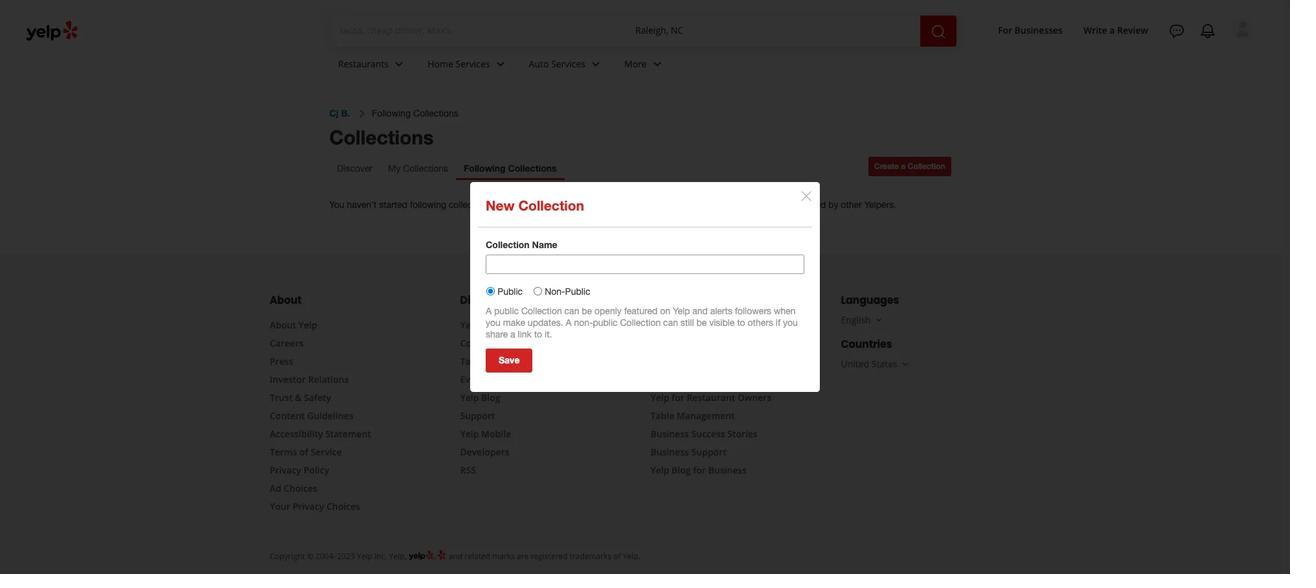 Task type: locate. For each thing, give the bounding box(es) containing it.
a left non-
[[566, 318, 572, 328]]

0 vertical spatial to
[[737, 318, 746, 328]]

1 vertical spatial be
[[697, 318, 707, 328]]

you haven't started following collections yet. follow collections updated weekly by yelp and local collections hand-curated by other yelpers.
[[329, 200, 897, 210]]

1 vertical spatial discover
[[460, 293, 506, 308]]

privacy
[[270, 464, 301, 476], [293, 500, 324, 513]]

2 horizontal spatial a
[[1110, 24, 1115, 36]]

create a collection button
[[869, 157, 951, 176]]

of up privacy policy link
[[300, 446, 308, 458]]

support down success
[[692, 446, 727, 458]]

to
[[737, 318, 746, 328], [534, 329, 542, 340]]

1 about from the top
[[270, 293, 302, 308]]

1   text field from the left
[[340, 24, 615, 38]]

0 horizontal spatial following collections
[[372, 108, 459, 118]]

local
[[704, 200, 723, 210]]

yelp.
[[623, 551, 641, 562]]

following collections link
[[456, 157, 565, 180]]

are
[[517, 551, 529, 562]]

0 vertical spatial following
[[372, 108, 411, 118]]

0 horizontal spatial can
[[565, 306, 580, 316]]

a
[[1110, 24, 1115, 36], [901, 161, 906, 171], [511, 329, 516, 340]]

support
[[460, 409, 495, 422], [692, 446, 727, 458]]

on
[[660, 306, 671, 316]]

1 vertical spatial a
[[901, 161, 906, 171]]

yelp inside about yelp careers press investor relations trust & safety content guidelines accessibility statement terms of service privacy policy ad choices your privacy choices
[[299, 319, 318, 331]]

messages image
[[1170, 23, 1185, 39], [1170, 23, 1185, 39]]

can down on
[[664, 318, 678, 328]]

search image
[[931, 24, 947, 39]]

collections right "local"
[[725, 200, 769, 210]]

business down alerts
[[687, 319, 726, 331]]

a right write
[[1110, 24, 1115, 36]]

collections right 'follow'
[[541, 200, 585, 210]]

by right weekly
[[654, 200, 664, 210]]

success
[[692, 428, 726, 440]]

1 horizontal spatial can
[[664, 318, 678, 328]]

openly
[[595, 306, 622, 316]]

1 horizontal spatial public
[[565, 286, 591, 297]]

0 horizontal spatial by
[[654, 200, 664, 210]]

project
[[481, 319, 512, 331]]

yelp right weekly
[[666, 200, 684, 210]]

1 horizontal spatial collections
[[541, 200, 585, 210]]

hand-
[[771, 200, 795, 210]]

updated
[[587, 200, 621, 210]]

be up non-
[[582, 306, 592, 316]]

1 vertical spatial yelp for business
[[651, 319, 726, 331]]

link
[[518, 329, 532, 340]]

yelp for business
[[651, 293, 739, 308], [651, 319, 726, 331]]

terms
[[270, 446, 297, 458]]

related
[[465, 551, 490, 562]]

yelp for business up still
[[651, 293, 739, 308]]

tacos, cheap dinner, Max's text field
[[340, 24, 615, 37]]

about for about yelp careers press investor relations trust & safety content guidelines accessibility statement terms of service privacy policy ad choices your privacy choices
[[270, 319, 296, 331]]

1 vertical spatial blog
[[672, 464, 691, 476]]

public
[[498, 286, 523, 297], [565, 286, 591, 297]]

yelp left the 'inc.'
[[357, 551, 373, 562]]

0 horizontal spatial   text field
[[340, 24, 615, 38]]

events
[[460, 373, 489, 386]]

0 vertical spatial of
[[300, 446, 308, 458]]

registered
[[531, 551, 568, 562]]

collections left yet.
[[449, 200, 492, 210]]

restaurant
[[687, 391, 736, 404]]

discover up project
[[460, 293, 506, 308]]

2 vertical spatial and
[[449, 551, 463, 562]]

2 vertical spatial a
[[511, 329, 516, 340]]

be right still
[[697, 318, 707, 328]]

collections down project
[[460, 337, 508, 349]]

0 vertical spatial be
[[582, 306, 592, 316]]

1 horizontal spatial support
[[692, 446, 727, 458]]

can up non-
[[565, 306, 580, 316]]

haven't
[[347, 200, 377, 210]]

0 horizontal spatial be
[[582, 306, 592, 316]]

choices down privacy policy link
[[284, 482, 318, 494]]

1 horizontal spatial public
[[593, 318, 618, 328]]

search image
[[931, 24, 947, 39]]

business up visible
[[692, 293, 739, 308]]

public up make
[[498, 286, 523, 297]]

blog up 'support' "link"
[[481, 391, 501, 404]]

collection left name at the top left of page
[[486, 239, 530, 250]]

privacy down "ad choices" link
[[293, 500, 324, 513]]

yelpers.
[[865, 200, 897, 210]]

copyright © 2004–2023 yelp inc. yelp,
[[270, 551, 407, 562]]

following collections up my collections link
[[372, 108, 459, 118]]

1 horizontal spatial be
[[697, 318, 707, 328]]

privacy down terms
[[270, 464, 301, 476]]

1 horizontal spatial by
[[829, 200, 839, 210]]

business
[[692, 293, 739, 308], [687, 319, 726, 331], [651, 428, 689, 440], [651, 446, 689, 458], [709, 464, 747, 476]]

0 horizontal spatial to
[[534, 329, 542, 340]]

choices down the 'policy'
[[327, 500, 360, 513]]

of left yelp.
[[614, 551, 621, 562]]

yelp down business support link at the right of page
[[651, 464, 670, 476]]

2 yelp for business from the top
[[651, 319, 726, 331]]

blog
[[481, 391, 501, 404], [672, 464, 691, 476]]

support link
[[460, 409, 495, 422]]

yelp up collections link
[[460, 319, 479, 331]]

a up project
[[486, 306, 492, 316]]

support inside yelp for restaurant owners table management business success stories business support yelp blog for business
[[692, 446, 727, 458]]

discover up "haven't"
[[337, 163, 373, 174]]

0 vertical spatial following collections
[[372, 108, 459, 118]]

0 horizontal spatial public
[[498, 286, 523, 297]]

alerts
[[711, 306, 733, 316]]

2 about from the top
[[270, 319, 296, 331]]

and
[[686, 200, 701, 210], [693, 306, 708, 316], [449, 551, 463, 562]]

2 horizontal spatial collections
[[725, 200, 769, 210]]

and up still
[[693, 306, 708, 316]]

1 horizontal spatial following collections
[[464, 163, 557, 174]]

to down followers
[[737, 318, 746, 328]]

guidelines
[[307, 409, 354, 422]]

following right b.
[[372, 108, 411, 118]]

yelp up still
[[673, 306, 690, 316]]

1 horizontal spatial blog
[[672, 464, 691, 476]]

1 horizontal spatial of
[[614, 551, 621, 562]]

create a collection
[[875, 161, 946, 171]]

0 horizontal spatial of
[[300, 446, 308, 458]]

your
[[270, 500, 290, 513]]

inc.
[[375, 551, 387, 562]]

2   text field from the left
[[636, 24, 910, 38]]

None search field
[[330, 16, 973, 47]]

None radio
[[487, 287, 495, 296]]

0 horizontal spatial collections
[[449, 200, 492, 210]]

0 vertical spatial discover
[[337, 163, 373, 174]]

a inside button
[[901, 161, 906, 171]]

for
[[676, 293, 690, 308], [672, 319, 685, 331], [672, 391, 685, 404], [693, 464, 706, 476]]

privacy policy link
[[270, 464, 329, 476]]

yelp up careers
[[299, 319, 318, 331]]

and right yelp burst icon at the bottom left of page
[[449, 551, 463, 562]]

collection
[[908, 161, 946, 171], [519, 198, 584, 214], [486, 239, 530, 250], [522, 306, 562, 316], [620, 318, 661, 328]]

0 vertical spatial blog
[[481, 391, 501, 404]]

yelp down events
[[460, 391, 479, 404]]

yelp for restaurant owners table management business success stories business support yelp blog for business
[[651, 391, 772, 476]]

following up yet.
[[464, 163, 506, 174]]

0 vertical spatial support
[[460, 409, 495, 422]]

a right create
[[901, 161, 906, 171]]

collections up my
[[329, 126, 434, 149]]

address, neighborhood, city, state or zip text field
[[636, 24, 910, 37]]

about for about
[[270, 293, 302, 308]]

yelp up yelp for business link
[[651, 293, 674, 308]]

my collections link
[[380, 157, 456, 180]]

yelp logo image
[[409, 549, 433, 562]]

careers
[[270, 337, 304, 349]]

yelp,
[[389, 551, 407, 562]]

following collections up yet.
[[464, 163, 557, 174]]

about up careers
[[270, 319, 296, 331]]

1 vertical spatial support
[[692, 446, 727, 458]]

1 horizontal spatial   text field
[[636, 24, 910, 38]]

yelp burst image
[[437, 549, 447, 560]]

still
[[681, 318, 694, 328]]

public
[[494, 306, 519, 316], [593, 318, 618, 328]]

you
[[329, 200, 345, 210]]

public up non-
[[565, 286, 591, 297]]

public up make
[[494, 306, 519, 316]]

1 vertical spatial about
[[270, 319, 296, 331]]

0 horizontal spatial discover
[[337, 163, 373, 174]]

yelp blog for business link
[[651, 464, 747, 476]]

b.
[[341, 107, 350, 118]]

of
[[300, 446, 308, 458], [614, 551, 621, 562]]

save button
[[486, 349, 533, 373]]

yelp for business down on
[[651, 319, 726, 331]]

0 horizontal spatial you
[[486, 318, 501, 328]]

a down make
[[511, 329, 516, 340]]

None radio
[[534, 287, 542, 296]]

yelp project cost guides link
[[460, 319, 566, 331]]

featured
[[624, 306, 658, 316]]

1 vertical spatial and
[[693, 306, 708, 316]]

collection right create
[[908, 161, 946, 171]]

1 horizontal spatial choices
[[327, 500, 360, 513]]

trademarks
[[570, 551, 612, 562]]

write a review
[[1084, 24, 1149, 36]]

write a review link
[[1079, 19, 1154, 42]]

public down openly
[[593, 318, 618, 328]]

you up share
[[486, 318, 501, 328]]

  text field
[[340, 24, 615, 38], [636, 24, 910, 38]]

blog down business support link at the right of page
[[672, 464, 691, 476]]

when
[[774, 306, 796, 316]]

others
[[748, 318, 774, 328]]

you right if
[[783, 318, 798, 328]]

collections
[[413, 108, 459, 118], [329, 126, 434, 149], [508, 163, 557, 174], [403, 163, 448, 174], [460, 337, 508, 349]]

management
[[677, 409, 735, 422]]

press
[[270, 355, 293, 367]]

0 horizontal spatial support
[[460, 409, 495, 422]]

1 by from the left
[[654, 200, 664, 210]]

0 vertical spatial public
[[494, 306, 519, 316]]

yelp up table
[[651, 391, 670, 404]]

a public collection can be openly featured on yelp and alerts followers when you make updates. a non-public collection can still be visible to others if you share a link to it.
[[486, 306, 798, 340]]

  text field for "address, neighborhood, city, state or zip" text box
[[636, 24, 910, 38]]

to left the it.
[[534, 329, 542, 340]]

1 horizontal spatial discover
[[460, 293, 506, 308]]

and inside a public collection can be openly featured on yelp and alerts followers when you make updates. a non-public collection can still be visible to others if you share a link to it.
[[693, 306, 708, 316]]

0 vertical spatial choices
[[284, 482, 318, 494]]

support down yelp blog link
[[460, 409, 495, 422]]

collection inside button
[[908, 161, 946, 171]]

a for review
[[1110, 24, 1115, 36]]

0 vertical spatial a
[[486, 306, 492, 316]]

0 vertical spatial yelp for business
[[651, 293, 739, 308]]

for businesses
[[998, 24, 1063, 36]]

0 horizontal spatial a
[[511, 329, 516, 340]]

curated
[[795, 200, 826, 210]]

about yelp link
[[270, 319, 318, 331]]

1 vertical spatial following collections
[[464, 163, 557, 174]]

1 horizontal spatial a
[[901, 161, 906, 171]]

yelp mobile link
[[460, 428, 511, 440]]

by left other
[[829, 200, 839, 210]]

0 horizontal spatial following
[[372, 108, 411, 118]]

and left "local"
[[686, 200, 701, 210]]

1 horizontal spatial following
[[464, 163, 506, 174]]

following collections tab list
[[329, 157, 565, 180]]

0 horizontal spatial blog
[[481, 391, 501, 404]]

events link
[[460, 373, 489, 386]]

1 vertical spatial following
[[464, 163, 506, 174]]

1 vertical spatial can
[[664, 318, 678, 328]]

0 vertical spatial about
[[270, 293, 302, 308]]

1 horizontal spatial you
[[783, 318, 798, 328]]

about up about yelp link
[[270, 293, 302, 308]]

about inside about yelp careers press investor relations trust & safety content guidelines accessibility statement terms of service privacy policy ad choices your privacy choices
[[270, 319, 296, 331]]

collection up updates.
[[522, 306, 562, 316]]

accessibility
[[270, 428, 323, 440]]

1 vertical spatial a
[[566, 318, 572, 328]]

0 vertical spatial a
[[1110, 24, 1115, 36]]



Task type: vqa. For each thing, say whether or not it's contained in the screenshot.
Services
no



Task type: describe. For each thing, give the bounding box(es) containing it.
business success stories link
[[651, 428, 758, 440]]

yet.
[[495, 200, 510, 210]]

cj
[[329, 107, 339, 118]]

0 horizontal spatial public
[[494, 306, 519, 316]]

and related marks are registered trademarks of yelp.
[[449, 551, 641, 562]]

new
[[486, 198, 515, 214]]

2 by from the left
[[829, 200, 839, 210]]

blog inside yelp project cost guides collections talk events yelp blog support yelp mobile developers rss
[[481, 391, 501, 404]]

1 horizontal spatial a
[[566, 318, 572, 328]]

developers link
[[460, 446, 510, 458]]

write
[[1084, 24, 1108, 36]]

yelp blog link
[[460, 391, 501, 404]]

cj b.
[[329, 107, 350, 118]]

save
[[499, 354, 520, 365]]

accessibility statement link
[[270, 428, 371, 440]]

rss
[[460, 464, 476, 476]]

0 vertical spatial and
[[686, 200, 701, 210]]

1 public from the left
[[498, 286, 523, 297]]

a for collection
[[901, 161, 906, 171]]

collections up following collections tab list
[[413, 108, 459, 118]]

yelp down 'support' "link"
[[460, 428, 479, 440]]

of inside about yelp careers press investor relations trust & safety content guidelines accessibility statement terms of service privacy policy ad choices your privacy choices
[[300, 446, 308, 458]]

followers
[[735, 306, 772, 316]]

trust
[[270, 391, 293, 404]]

0 vertical spatial privacy
[[270, 464, 301, 476]]

if
[[776, 318, 781, 328]]

following
[[410, 200, 446, 210]]

collection name
[[486, 239, 558, 250]]

0 vertical spatial can
[[565, 306, 580, 316]]

investor relations link
[[270, 373, 349, 386]]

1 vertical spatial to
[[534, 329, 542, 340]]

  text field for tacos, cheap dinner, max's text box
[[340, 24, 615, 38]]

ad choices link
[[270, 482, 318, 494]]

collections link
[[460, 337, 508, 349]]

cj b. link
[[329, 107, 350, 118]]

languages
[[841, 293, 899, 308]]

talk link
[[460, 355, 478, 367]]

content guidelines link
[[270, 409, 354, 422]]

,
[[433, 551, 437, 562]]

business down stories
[[709, 464, 747, 476]]

collections up 'follow'
[[508, 163, 557, 174]]

1 collections from the left
[[449, 200, 492, 210]]

careers link
[[270, 337, 304, 349]]

1 vertical spatial choices
[[327, 500, 360, 513]]

discover link
[[329, 157, 380, 180]]

following collections inside tab list
[[464, 163, 557, 174]]

yelp inside a public collection can be openly featured on yelp and alerts followers when you make updates. a non-public collection can still be visible to others if you share a link to it.
[[673, 306, 690, 316]]

support inside yelp project cost guides collections talk events yelp blog support yelp mobile developers rss
[[460, 409, 495, 422]]

business down table
[[651, 428, 689, 440]]

1 you from the left
[[486, 318, 501, 328]]

2 public from the left
[[565, 286, 591, 297]]

notifications image
[[1201, 23, 1216, 39]]

developers
[[460, 446, 510, 458]]

collection down "featured"
[[620, 318, 661, 328]]

yelp down on
[[651, 319, 670, 331]]

discover inside following collections tab list
[[337, 163, 373, 174]]

3 collections from the left
[[725, 200, 769, 210]]

guides
[[536, 319, 566, 331]]

notifications image
[[1201, 23, 1216, 39]]

a inside a public collection can be openly featured on yelp and alerts followers when you make updates. a non-public collection can still be visible to others if you share a link to it.
[[511, 329, 516, 340]]

name
[[532, 239, 558, 250]]

weekly
[[624, 200, 652, 210]]

cost
[[515, 319, 534, 331]]

for
[[998, 24, 1013, 36]]

share
[[486, 329, 508, 340]]

for businesses link
[[993, 19, 1068, 42]]

content
[[270, 409, 305, 422]]

non-
[[545, 286, 565, 297]]

press link
[[270, 355, 293, 367]]

2 you from the left
[[783, 318, 798, 328]]

following inside tab list
[[464, 163, 506, 174]]

1 vertical spatial of
[[614, 551, 621, 562]]

my
[[388, 163, 401, 174]]

1 horizontal spatial to
[[737, 318, 746, 328]]

collections inside yelp project cost guides collections talk events yelp blog support yelp mobile developers rss
[[460, 337, 508, 349]]

0 horizontal spatial a
[[486, 306, 492, 316]]

yelp for business link
[[651, 319, 726, 331]]

yelp project cost guides collections talk events yelp blog support yelp mobile developers rss
[[460, 319, 566, 476]]

terms of service link
[[270, 446, 342, 458]]

2004–2023
[[316, 551, 355, 562]]

countries
[[841, 337, 893, 352]]

non-public
[[545, 286, 591, 297]]

updates.
[[528, 318, 563, 328]]

non-
[[574, 318, 593, 328]]

1 yelp for business from the top
[[651, 293, 739, 308]]

business up yelp blog for business link
[[651, 446, 689, 458]]

Collection Name text field
[[486, 255, 805, 274]]

visible
[[710, 318, 735, 328]]

trust & safety link
[[270, 391, 331, 404]]

table management link
[[651, 409, 735, 422]]

ad
[[270, 482, 282, 494]]

collections right my
[[403, 163, 448, 174]]

other
[[841, 200, 862, 210]]

owners
[[738, 391, 772, 404]]

businesses
[[1015, 24, 1063, 36]]

investor
[[270, 373, 306, 386]]

policy
[[304, 464, 329, 476]]

copyright
[[270, 551, 305, 562]]

stories
[[728, 428, 758, 440]]

mobile
[[481, 428, 511, 440]]

blog inside yelp for restaurant owners table management business success stories business support yelp blog for business
[[672, 464, 691, 476]]

my collections
[[388, 163, 448, 174]]

1 vertical spatial public
[[593, 318, 618, 328]]

©
[[307, 551, 314, 562]]

create
[[875, 161, 899, 171]]

0 horizontal spatial choices
[[284, 482, 318, 494]]

marks
[[493, 551, 515, 562]]

2 collections from the left
[[541, 200, 585, 210]]

collection up name at the top left of page
[[519, 198, 584, 214]]

safety
[[304, 391, 331, 404]]

talk
[[460, 355, 478, 367]]

service
[[311, 446, 342, 458]]

1 vertical spatial privacy
[[293, 500, 324, 513]]

started
[[379, 200, 408, 210]]

rss link
[[460, 464, 476, 476]]

about yelp careers press investor relations trust & safety content guidelines accessibility statement terms of service privacy policy ad choices your privacy choices
[[270, 319, 371, 513]]



